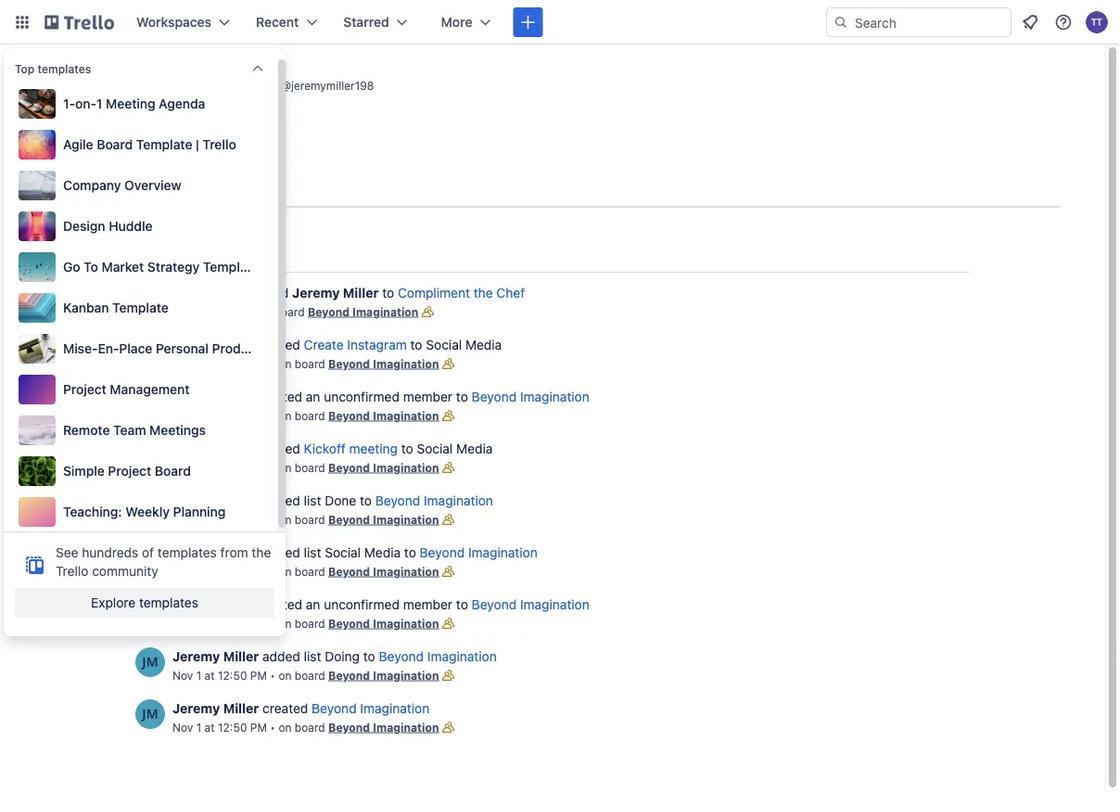 Task type: locate. For each thing, give the bounding box(es) containing it.
go to market strategy template
[[63, 259, 259, 275]]

trello down see
[[56, 564, 89, 579]]

cards link
[[109, 172, 147, 205]]

social down done
[[325, 545, 361, 560]]

0 vertical spatial terry turtle (terryturtle) image
[[1087, 11, 1109, 33]]

0 horizontal spatial the
[[252, 545, 271, 560]]

1 vertical spatial nov 1 at 12:50 pm link
[[173, 461, 267, 474]]

7 12:50 from the top
[[218, 669, 247, 682]]

top
[[15, 62, 35, 75]]

12:50 for 1st jeremy miller (jeremymiller198) icon
[[218, 357, 247, 370]]

0 vertical spatial media
[[466, 337, 502, 353]]

all members of the workspace can see and edit this board. image for jeremy miller created beyond imagination
[[439, 718, 458, 737]]

0 horizontal spatial project
[[63, 382, 107, 397]]

7 nov 1 at 12:50 pm • on board beyond imagination from the top
[[173, 669, 439, 682]]

5 nov 1 at 12:50 pm • on board beyond imagination from the top
[[173, 565, 439, 578]]

agenda
[[159, 96, 205, 111]]

0 vertical spatial trello
[[203, 137, 236, 152]]

jeremy down meetings
[[173, 441, 220, 457]]

1 vertical spatial activity
[[173, 245, 226, 263]]

all members of the workspace can see and edit this board. image
[[439, 354, 458, 373], [439, 510, 458, 529], [439, 562, 458, 581], [439, 666, 458, 685], [439, 718, 458, 737]]

board down jeremy miller added list done to beyond imagination
[[295, 513, 325, 526]]

terry turtle (terryturtle) image
[[1087, 11, 1109, 33], [135, 284, 165, 314]]

2 vertical spatial jeremy miller (jeremymiller198) image
[[135, 544, 165, 573]]

1 vertical spatial jeremy miller (jeremymiller198) image
[[135, 492, 165, 521]]

added for done
[[263, 493, 301, 508]]

2 jeremy miller (jeremymiller198) image from the top
[[135, 440, 165, 470]]

on up created
[[279, 669, 292, 682]]

5 jeremy miller (jeremymiller198) image from the top
[[135, 700, 165, 729]]

4 all members of the workspace can see and edit this board. image from the top
[[439, 666, 458, 685]]

on down jeremy miller added list social media to beyond imagination
[[279, 565, 292, 578]]

added right from
[[263, 545, 301, 560]]

0 vertical spatial unconfirmed
[[324, 389, 400, 405]]

4 at from the top
[[205, 513, 215, 526]]

0 vertical spatial nov 1 at 12:50 pm link
[[173, 357, 267, 370]]

at
[[205, 357, 215, 370], [205, 409, 215, 422], [205, 461, 215, 474], [205, 513, 215, 526], [205, 565, 215, 578], [205, 617, 215, 630], [205, 669, 215, 682], [205, 721, 215, 734]]

added for instagram
[[263, 337, 301, 353]]

6 12:50 from the top
[[218, 617, 247, 630]]

trello right the |
[[203, 137, 236, 152]]

board for to social media all members of the workspace can see and edit this board. image
[[295, 357, 325, 370]]

nov 1 at 12:50 pm • on board beyond imagination for 2nd jeremy miller (jeremymiller198) icon's all members of the workspace can see and edit this board. icon
[[173, 461, 439, 474]]

2 nov 1 at 12:50 pm • on board beyond imagination from the top
[[173, 409, 439, 422]]

jeremy miller (jeremymiller198) image
[[135, 336, 165, 366], [135, 440, 165, 470], [135, 596, 165, 625], [135, 648, 165, 677], [135, 700, 165, 729]]

2 an from the top
[[306, 597, 321, 612]]

• down jeremy miller added list done to beyond imagination
[[270, 513, 276, 526]]

system
[[289, 341, 335, 356]]

jeremy miller (jeremymiller198) image up the "explore templates"
[[135, 544, 165, 573]]

an
[[306, 389, 321, 405], [306, 597, 321, 612]]

1 at from the top
[[205, 357, 215, 370]]

2 vertical spatial list
[[304, 649, 321, 664]]

• down jeremy miller added list social media to beyond imagination
[[270, 565, 276, 578]]

2 vertical spatial social
[[325, 545, 361, 560]]

0 vertical spatial jeremy miller invited an unconfirmed member to beyond imagination
[[173, 389, 590, 405]]

nov 1 at 12:50 pm • on board beyond imagination
[[173, 357, 439, 370], [173, 409, 439, 422], [173, 461, 439, 474], [173, 513, 439, 526], [173, 565, 439, 578], [173, 617, 439, 630], [173, 669, 439, 682], [173, 721, 439, 734]]

4 12:50 from the top
[[218, 513, 247, 526]]

agile board template | trello button
[[15, 126, 267, 163]]

design huddle button
[[15, 208, 267, 245]]

remote team meetings button
[[15, 412, 267, 449]]

jeremy miller invited an unconfirmed member to beyond imagination down jeremy miller added list social media to beyond imagination
[[173, 597, 590, 612]]

doing
[[325, 649, 360, 664]]

jeremy miller (jeremymiller198) image for added
[[135, 648, 165, 677]]

2 minutes ago link
[[173, 305, 247, 318]]

meeting
[[349, 441, 398, 457]]

jeremy miller added kickoff meeting to social media
[[173, 441, 493, 457]]

0 vertical spatial templates
[[38, 62, 91, 75]]

see
[[56, 545, 78, 560]]

1 vertical spatial social
[[417, 441, 453, 457]]

12:50 for jeremy miller (jeremymiller198) icon related to invited
[[218, 617, 247, 630]]

invited
[[263, 389, 303, 405], [263, 597, 303, 612]]

to
[[383, 285, 395, 301], [411, 337, 423, 353], [456, 389, 468, 405], [402, 441, 414, 457], [360, 493, 372, 508], [404, 545, 417, 560], [456, 597, 468, 612], [364, 649, 376, 664]]

teaching: weekly planning
[[63, 504, 226, 520]]

planning
[[173, 504, 226, 520]]

added for doing
[[263, 649, 301, 664]]

added left done
[[263, 493, 301, 508]]

2
[[173, 305, 179, 318]]

3 nov 1 at 12:50 pm • on board beyond imagination from the top
[[173, 461, 439, 474]]

the for compliment
[[474, 285, 493, 301]]

social right meeting
[[417, 441, 453, 457]]

1 vertical spatial an
[[306, 597, 321, 612]]

1 invited from the top
[[263, 389, 303, 405]]

list for social
[[304, 545, 321, 560]]

beyond imagination link
[[308, 305, 419, 318], [329, 357, 439, 370], [472, 389, 590, 405], [329, 409, 439, 422], [329, 461, 439, 474], [376, 493, 494, 508], [329, 513, 439, 526], [420, 545, 538, 560], [329, 565, 439, 578], [472, 597, 590, 612], [329, 617, 439, 630], [379, 649, 497, 664], [329, 669, 439, 682], [312, 701, 430, 716], [329, 721, 439, 734]]

6 at from the top
[[205, 617, 215, 630]]

search image
[[834, 15, 849, 30]]

• up jeremy miller added list doing to beyond imagination
[[270, 617, 276, 630]]

5 all members of the workspace can see and edit this board. image from the top
[[439, 718, 458, 737]]

0 vertical spatial the
[[474, 285, 493, 301]]

0 vertical spatial jeremy miller (jeremymiller198) image
[[135, 388, 165, 418]]

1 vertical spatial invited
[[263, 597, 303, 612]]

added left kickoff
[[263, 441, 301, 457]]

1 member from the top
[[403, 389, 453, 405]]

0 vertical spatial an
[[306, 389, 321, 405]]

1 vertical spatial member
[[403, 597, 453, 612]]

board down jeremy miller added list doing to beyond imagination
[[295, 669, 325, 682]]

board down jeremy miller created beyond imagination
[[295, 721, 325, 734]]

starred button
[[332, 7, 419, 37]]

project management
[[63, 382, 190, 397]]

list down jeremy miller added list done to beyond imagination
[[304, 545, 321, 560]]

all members of the workspace can see and edit this board. image for jeremy miller added list done to beyond imagination
[[439, 510, 458, 529]]

nov 1 at 12:50 pm link down mise-en-place personal productivity system
[[173, 357, 267, 370]]

company overview button
[[15, 167, 267, 204]]

8 at from the top
[[205, 721, 215, 734]]

nov 1 at 12:50 pm link
[[173, 357, 267, 370], [173, 461, 267, 474]]

all members of the workspace can see and edit this board. image for jeremy miller added list social media to beyond imagination
[[439, 562, 458, 581]]

3 all members of the workspace can see and edit this board. image from the top
[[439, 562, 458, 581]]

jeremy right weekly
[[173, 493, 220, 508]]

0 vertical spatial activity
[[45, 180, 94, 196]]

templates right of
[[158, 545, 217, 560]]

member down jeremy miller added list social media to beyond imagination
[[403, 597, 453, 612]]

2 member from the top
[[403, 597, 453, 612]]

simple project board
[[63, 463, 191, 479]]

starred
[[344, 14, 389, 30]]

6 pm from the top
[[250, 617, 267, 630]]

0 notifications image
[[1020, 11, 1042, 33]]

nov 1 at 12:50 pm • on board beyond imagination for to social media all members of the workspace can see and edit this board. image
[[173, 357, 439, 370]]

1 vertical spatial board
[[155, 463, 191, 479]]

0 vertical spatial social
[[426, 337, 462, 353]]

templates up 1-
[[38, 62, 91, 75]]

more
[[441, 14, 473, 30]]

8 12:50 from the top
[[218, 721, 247, 734]]

• down 'productivity' at top left
[[270, 357, 276, 370]]

nov 1 at 12:50 pm • on board beyond imagination down jeremy miller added list done to beyond imagination
[[173, 513, 439, 526]]

jeremy up agenda
[[142, 69, 217, 95]]

project down team
[[108, 463, 151, 479]]

jeremy miller invited an unconfirmed member to beyond imagination
[[173, 389, 590, 405], [173, 597, 590, 612]]

the left chef
[[474, 285, 493, 301]]

template left the |
[[136, 137, 193, 152]]

12:50 for jeremy miller added list social media to beyond imagination jeremy miller (jeremymiller198) image
[[218, 565, 247, 578]]

member down 'instagram'
[[403, 389, 453, 405]]

list for done
[[304, 493, 321, 508]]

social for meeting
[[417, 441, 453, 457]]

5 12:50 from the top
[[218, 565, 247, 578]]

all members of the workspace can see and edit this board. image
[[419, 302, 437, 321], [439, 406, 458, 425], [439, 458, 458, 477], [439, 614, 458, 633]]

0 horizontal spatial activity
[[45, 180, 94, 196]]

template left the 2
[[112, 300, 169, 315]]

2 vertical spatial templates
[[139, 595, 198, 611]]

trello inside see hundreds of templates from the trello community
[[56, 564, 89, 579]]

member
[[403, 389, 453, 405], [403, 597, 453, 612]]

0 vertical spatial list
[[304, 493, 321, 508]]

primary element
[[0, 0, 1120, 45]]

miller down from
[[223, 597, 259, 612]]

workspaces button
[[125, 7, 241, 37]]

board down kickoff
[[295, 461, 325, 474]]

at for to social media all members of the workspace can see and edit this board. image
[[205, 357, 215, 370]]

• down jeremy miller added kickoff meeting to social media
[[270, 461, 276, 474]]

1 all members of the workspace can see and edit this board. image from the top
[[439, 354, 458, 373]]

1 horizontal spatial trello
[[203, 137, 236, 152]]

• for to social media all members of the workspace can see and edit this board. image
[[270, 357, 276, 370]]

trello
[[203, 137, 236, 152], [56, 564, 89, 579]]

board for 2nd jeremy miller (jeremymiller198) icon's all members of the workspace can see and edit this board. icon
[[295, 461, 325, 474]]

list
[[304, 493, 321, 508], [304, 545, 321, 560], [304, 649, 321, 664]]

2 at from the top
[[205, 409, 215, 422]]

jeremy miller (jeremymiller198) image
[[135, 388, 165, 418], [135, 492, 165, 521], [135, 544, 165, 573]]

the inside see hundreds of templates from the trello community
[[252, 545, 271, 560]]

jeremy up meetings
[[173, 389, 220, 405]]

8 nov 1 at 12:50 pm • on board beyond imagination from the top
[[173, 721, 439, 734]]

• for jeremy miller (jeremymiller198) icon related to invited all members of the workspace can see and edit this board. icon
[[270, 617, 276, 630]]

jeremy miller invited an unconfirmed member to beyond imagination down 'instagram'
[[173, 389, 590, 405]]

strategy
[[147, 259, 200, 275]]

1 vertical spatial terry turtle (terryturtle) image
[[135, 284, 165, 314]]

teaching: weekly planning button
[[15, 494, 267, 531]]

create board or workspace image
[[519, 13, 538, 32]]

menu containing 1-on-1 meeting agenda
[[15, 85, 335, 531]]

go
[[63, 259, 80, 275]]

added for meeting
[[263, 441, 301, 457]]

kanban template button
[[15, 290, 267, 327]]

jeremy miller (jeremymiller198) image down simple project board button
[[135, 492, 165, 521]]

1 vertical spatial unconfirmed
[[324, 597, 400, 612]]

an down "system"
[[306, 389, 321, 405]]

trello inside agile board template | trello button
[[203, 137, 236, 152]]

2 jeremy miller (jeremymiller198) image from the top
[[135, 492, 165, 521]]

beyond
[[308, 305, 350, 318], [329, 357, 370, 370], [472, 389, 517, 405], [329, 409, 370, 422], [329, 461, 370, 474], [376, 493, 421, 508], [329, 513, 370, 526], [420, 545, 465, 560], [329, 565, 370, 578], [472, 597, 517, 612], [329, 617, 370, 630], [379, 649, 424, 664], [329, 669, 370, 682], [312, 701, 357, 716], [329, 721, 370, 734]]

1 vertical spatial the
[[252, 545, 271, 560]]

1 nov 1 at 12:50 pm link from the top
[[173, 357, 267, 370]]

0 horizontal spatial board
[[97, 137, 133, 152]]

0 horizontal spatial trello
[[56, 564, 89, 579]]

1 unconfirmed from the top
[[324, 389, 400, 405]]

kanban template
[[63, 300, 169, 315]]

back to home image
[[45, 7, 114, 37]]

2 unconfirmed from the top
[[324, 597, 400, 612]]

added
[[251, 285, 289, 301], [263, 337, 301, 353], [263, 441, 301, 457], [263, 493, 301, 508], [263, 545, 301, 560], [263, 649, 301, 664]]

1 vertical spatial project
[[108, 463, 151, 479]]

unconfirmed down jeremy miller added list social media to beyond imagination
[[324, 597, 400, 612]]

2 nov 1 at 12:50 pm link from the top
[[173, 461, 267, 474]]

nov 1 at 12:50 pm • on board beyond imagination down jeremy miller created beyond imagination
[[173, 721, 439, 734]]

3 jeremy miller (jeremymiller198) image from the top
[[135, 596, 165, 625]]

2 all members of the workspace can see and edit this board. image from the top
[[439, 510, 458, 529]]

invited down "system"
[[263, 389, 303, 405]]

1 nov from the top
[[173, 357, 193, 370]]

miller
[[222, 69, 277, 95], [343, 285, 379, 301], [223, 337, 259, 353], [223, 389, 259, 405], [223, 441, 259, 457], [223, 493, 259, 508], [223, 545, 259, 560], [223, 597, 259, 612], [223, 649, 259, 664], [223, 701, 259, 716]]

@jeremymiller198
[[281, 79, 374, 92]]

• for all members of the workspace can see and edit this board. image related to jeremy miller created beyond imagination
[[270, 721, 276, 734]]

activity up design
[[45, 180, 94, 196]]

activity up minutes
[[173, 245, 226, 263]]

done
[[325, 493, 357, 508]]

nov 1 at 12:50 pm • on board beyond imagination up jeremy miller added list doing to beyond imagination
[[173, 617, 439, 630]]

nov 1 at 12:50 pm • on board beyond imagination down kickoff
[[173, 461, 439, 474]]

all members of the workspace can see and edit this board. image for jeremy miller (jeremymiller198) icon related to invited
[[439, 614, 458, 633]]

collapse image
[[251, 61, 265, 76]]

the
[[474, 285, 493, 301], [252, 545, 271, 560]]

on down "system"
[[279, 357, 292, 370]]

member for jeremy miller (jeremymiller198) icon related to invited
[[403, 597, 453, 612]]

list left done
[[304, 493, 321, 508]]

1
[[96, 96, 103, 111], [196, 357, 202, 370], [196, 409, 202, 422], [196, 461, 202, 474], [196, 513, 202, 526], [196, 565, 202, 578], [196, 617, 202, 630], [196, 669, 202, 682], [196, 721, 202, 734]]

12:50 for jeremy miller (jeremymiller198) image associated with jeremy miller added list done to beyond imagination
[[218, 513, 247, 526]]

added up created
[[263, 649, 301, 664]]

list left doing
[[304, 649, 321, 664]]

jeremy
[[142, 69, 217, 95], [292, 285, 340, 301], [173, 337, 220, 353], [173, 389, 220, 405], [173, 441, 220, 457], [173, 493, 220, 508], [173, 545, 220, 560], [173, 597, 220, 612], [173, 649, 220, 664], [173, 701, 220, 716]]

1 vertical spatial trello
[[56, 564, 89, 579]]

templates inside see hundreds of templates from the trello community
[[158, 545, 217, 560]]

hundreds
[[82, 545, 139, 560]]

recent button
[[245, 7, 329, 37]]

3 list from the top
[[304, 649, 321, 664]]

Search field
[[849, 8, 1011, 36]]

4 jeremy miller (jeremymiller198) image from the top
[[135, 648, 165, 677]]

workspaces
[[136, 14, 212, 30]]

project management button
[[15, 371, 267, 408]]

1 pm from the top
[[250, 357, 267, 370]]

7 nov from the top
[[173, 669, 193, 682]]

1 list from the top
[[304, 493, 321, 508]]

nov 1 at 12:50 pm link up planning
[[173, 461, 267, 474]]

board for all members of the workspace can see and edit this board. image associated with jeremy miller added list social media to beyond imagination
[[295, 565, 325, 578]]

4 nov 1 at 12:50 pm • on board beyond imagination from the top
[[173, 513, 439, 526]]

go to market strategy template button
[[15, 249, 267, 286]]

0 vertical spatial template
[[136, 137, 193, 152]]

more button
[[430, 7, 502, 37]]

1 vertical spatial list
[[304, 545, 321, 560]]

at for all members of the workspace can see and edit this board. image associated with jeremy miller added list social media to beyond imagination
[[205, 565, 215, 578]]

team
[[113, 423, 146, 438]]

• up created
[[270, 669, 276, 682]]

weekly
[[125, 504, 170, 520]]

social for instagram
[[426, 337, 462, 353]]

nov 1 at 12:50 pm • on board beyond imagination down jeremy miller added list social media to beyond imagination
[[173, 565, 439, 578]]

terry turtle (terryturtle) image right open information menu icon
[[1087, 11, 1109, 33]]

4 nov from the top
[[173, 513, 193, 526]]

template up ago
[[203, 259, 259, 275]]

6 nov from the top
[[173, 617, 193, 630]]

1 nov 1 at 12:50 pm • on board beyond imagination from the top
[[173, 357, 439, 370]]

2 12:50 from the top
[[218, 409, 247, 422]]

project
[[63, 382, 107, 397], [108, 463, 151, 479]]

3 at from the top
[[205, 461, 215, 474]]

agile board template | trello
[[63, 137, 236, 152]]

jeremy down explore templates link
[[173, 649, 220, 664]]

place
[[119, 341, 153, 356]]

12:50 for added jeremy miller (jeremymiller198) icon
[[218, 669, 247, 682]]

board up jeremy miller added list doing to beyond imagination
[[295, 617, 325, 630]]

on down jeremy miller added list done to beyond imagination
[[279, 513, 292, 526]]

the right from
[[252, 545, 271, 560]]

nov 1 at 12:50 pm • on board beyond imagination for all members of the workspace can see and edit this board. image related to jeremy miller created beyond imagination
[[173, 721, 439, 734]]

social
[[426, 337, 462, 353], [417, 441, 453, 457], [325, 545, 361, 560]]

nov 1 at 12:50 pm • on board beyond imagination down "system"
[[173, 357, 439, 370]]

1 jeremy miller (jeremymiller198) image from the top
[[135, 388, 165, 418]]

terry turtle (terryturtle) image left the 2
[[135, 284, 165, 314]]

1 12:50 from the top
[[218, 357, 247, 370]]

0 vertical spatial invited
[[263, 389, 303, 405]]

3 12:50 from the top
[[218, 461, 247, 474]]

1 vertical spatial jeremy miller invited an unconfirmed member to beyond imagination
[[173, 597, 590, 612]]

board right agile
[[97, 137, 133, 152]]

added down 2 minutes ago • on board beyond imagination
[[263, 337, 301, 353]]

social down compliment on the top left of page
[[426, 337, 462, 353]]

5 at from the top
[[205, 565, 215, 578]]

board
[[274, 305, 305, 318], [295, 357, 325, 370], [295, 409, 325, 422], [295, 461, 325, 474], [295, 513, 325, 526], [295, 565, 325, 578], [295, 617, 325, 630], [295, 669, 325, 682], [295, 721, 325, 734]]

create instagram link
[[304, 337, 407, 353]]

project up remote
[[63, 382, 107, 397]]

board for all members of the workspace can see and edit this board. image for jeremy miller added list doing to beyond imagination
[[295, 669, 325, 682]]

jeremy miller (jeremymiller198) image for created
[[135, 700, 165, 729]]

management
[[110, 382, 190, 397]]

all members of the workspace can see and edit this board. image for jeremy miller added list doing to beyond imagination
[[439, 666, 458, 685]]

ago
[[227, 305, 247, 318]]

• down created
[[270, 721, 276, 734]]

1 vertical spatial media
[[457, 441, 493, 457]]

jeremy miller (jeremymiller198) image up remote team meetings
[[135, 388, 165, 418]]

on right ago
[[258, 305, 271, 318]]

kickoff meeting link
[[304, 441, 398, 457]]

6 nov 1 at 12:50 pm • on board beyond imagination from the top
[[173, 617, 439, 630]]

all members of the workspace can see and edit this board. image for 2nd jeremy miller (jeremymiller198) icon
[[439, 458, 458, 477]]

board down "system"
[[295, 357, 325, 370]]

1 horizontal spatial the
[[474, 285, 493, 301]]

3 jeremy miller (jeremymiller198) image from the top
[[135, 544, 165, 573]]

board down jeremy miller added list social media to beyond imagination
[[295, 565, 325, 578]]

board down meetings
[[155, 463, 191, 479]]

invited up jeremy miller added list doing to beyond imagination
[[263, 597, 303, 612]]

templates down see hundreds of templates from the trello community
[[139, 595, 198, 611]]

board for all members of the workspace can see and edit this board. image related to jeremy miller created beyond imagination
[[295, 721, 325, 734]]

1 vertical spatial template
[[203, 259, 259, 275]]

imagination
[[353, 305, 419, 318], [373, 357, 439, 370], [521, 389, 590, 405], [373, 409, 439, 422], [373, 461, 439, 474], [424, 493, 494, 508], [373, 513, 439, 526], [469, 545, 538, 560], [373, 565, 439, 578], [521, 597, 590, 612], [373, 617, 439, 630], [428, 649, 497, 664], [373, 669, 439, 682], [360, 701, 430, 716], [373, 721, 439, 734]]

7 at from the top
[[205, 669, 215, 682]]

kickoff
[[304, 441, 346, 457]]

nov 1 at 12:50 pm • on board beyond imagination up kickoff
[[173, 409, 439, 422]]

an up jeremy miller added list doing to beyond imagination
[[306, 597, 321, 612]]

2 list from the top
[[304, 545, 321, 560]]

nov 1 at 12:50 pm link for jeremy miller added kickoff meeting to social media
[[173, 461, 267, 474]]

0 vertical spatial member
[[403, 389, 453, 405]]

miller down recent
[[222, 69, 277, 95]]

unconfirmed down the 'create instagram' link
[[324, 389, 400, 405]]

jeremy left from
[[173, 545, 220, 560]]

nov 1 at 12:50 pm • on board beyond imagination up jeremy miller created beyond imagination
[[173, 669, 439, 682]]

1 vertical spatial templates
[[158, 545, 217, 560]]

of
[[142, 545, 154, 560]]

menu
[[15, 85, 335, 531]]

miller down ago
[[223, 337, 259, 353]]



Task type: vqa. For each thing, say whether or not it's contained in the screenshot.
Social to the top
yes



Task type: describe. For each thing, give the bounding box(es) containing it.
• for 2nd jeremy miller (jeremymiller198) icon's all members of the workspace can see and edit this board. icon
[[270, 461, 276, 474]]

create
[[304, 337, 344, 353]]

remote
[[63, 423, 110, 438]]

miller up planning
[[223, 441, 259, 457]]

teaching:
[[63, 504, 122, 520]]

• up jeremy miller added kickoff meeting to social media
[[270, 409, 276, 422]]

on up jeremy miller added list doing to beyond imagination
[[279, 617, 292, 630]]

top templates
[[15, 62, 91, 75]]

1 horizontal spatial terry turtle (terryturtle) image
[[1087, 11, 1109, 33]]

1 inside button
[[96, 96, 103, 111]]

see hundreds of templates from the trello community
[[56, 545, 271, 579]]

7 pm from the top
[[250, 669, 267, 682]]

board up kickoff
[[295, 409, 325, 422]]

miller up the 'create instagram' link
[[343, 285, 379, 301]]

the for from
[[252, 545, 271, 560]]

• right ago
[[250, 305, 255, 318]]

all members of the workspace can see and edit this board. image for to social media
[[439, 354, 458, 373]]

at for all members of the workspace can see and edit this board. image related to jeremy miller created beyond imagination
[[205, 721, 215, 734]]

jeremy left created
[[173, 701, 220, 716]]

12:50 for jeremy miller (jeremymiller198) image associated with jeremy miller invited an unconfirmed member to beyond imagination
[[218, 409, 247, 422]]

at for jeremy miller added list done to beyond imagination's all members of the workspace can see and edit this board. image
[[205, 513, 215, 526]]

1 horizontal spatial activity
[[173, 245, 226, 263]]

2 vertical spatial template
[[112, 300, 169, 315]]

company
[[63, 178, 121, 193]]

jeremy miller (jeremymiller198) image for jeremy miller invited an unconfirmed member to beyond imagination
[[135, 388, 165, 418]]

jeremy miller (jeremymiller198) image for invited
[[135, 596, 165, 625]]

jeremy up 2 minutes ago • on board beyond imagination
[[292, 285, 340, 301]]

at for 2nd jeremy miller (jeremymiller198) icon's all members of the workspace can see and edit this board. icon
[[205, 461, 215, 474]]

minutes
[[182, 305, 224, 318]]

miller up jeremy miller created beyond imagination
[[223, 649, 259, 664]]

compliment
[[398, 285, 470, 301]]

2 nov from the top
[[173, 409, 193, 422]]

5 pm from the top
[[250, 565, 267, 578]]

nov 1 at 12:50 pm • on board beyond imagination for all members of the workspace can see and edit this board. image for jeremy miller added list doing to beyond imagination
[[173, 669, 439, 682]]

company overview
[[63, 178, 181, 193]]

templates for top templates
[[38, 62, 91, 75]]

explore templates link
[[15, 588, 275, 618]]

• for all members of the workspace can see and edit this board. image for jeremy miller added list doing to beyond imagination
[[270, 669, 276, 682]]

personal
[[156, 341, 209, 356]]

meeting
[[106, 96, 155, 111]]

1 jeremy miller invited an unconfirmed member to beyond imagination from the top
[[173, 389, 590, 405]]

3 nov from the top
[[173, 461, 193, 474]]

explore
[[91, 595, 136, 611]]

2 minutes ago • on board beyond imagination
[[173, 305, 419, 318]]

board for jeremy miller (jeremymiller198) icon related to invited all members of the workspace can see and edit this board. icon
[[295, 617, 325, 630]]

added up 2 minutes ago • on board beyond imagination
[[251, 285, 289, 301]]

at for all members of the workspace can see and edit this board. image for jeremy miller added list doing to beyond imagination
[[205, 669, 215, 682]]

jeremy miller (jeremymiller198) image for jeremy miller added list done to beyond imagination
[[135, 492, 165, 521]]

list for doing
[[304, 649, 321, 664]]

3 pm from the top
[[250, 461, 267, 474]]

2 jeremy miller invited an unconfirmed member to beyond imagination from the top
[[173, 597, 590, 612]]

2 vertical spatial media
[[365, 545, 401, 560]]

1 horizontal spatial project
[[108, 463, 151, 479]]

mise-
[[63, 341, 98, 356]]

2 pm from the top
[[250, 409, 267, 422]]

from
[[220, 545, 248, 560]]

simple project board button
[[15, 453, 267, 490]]

1 jeremy miller (jeremymiller198) image from the top
[[135, 336, 165, 366]]

on down created
[[279, 721, 292, 734]]

explore templates
[[91, 595, 198, 611]]

board for jeremy miller added list done to beyond imagination's all members of the workspace can see and edit this board. image
[[295, 513, 325, 526]]

instagram
[[347, 337, 407, 353]]

chef
[[497, 285, 525, 301]]

jeremy miller (jeremymiller198) image for jeremy miller added list social media to beyond imagination
[[135, 544, 165, 573]]

jeremy miller added list social media to beyond imagination
[[173, 545, 538, 560]]

8 nov from the top
[[173, 721, 193, 734]]

jeremy miller created beyond imagination
[[173, 701, 430, 716]]

on down jeremy miller added kickoff meeting to social media
[[279, 461, 292, 474]]

agile
[[63, 137, 93, 152]]

nov 1 at 12:50 pm • on board beyond imagination for jeremy miller (jeremymiller198) icon related to invited all members of the workspace can see and edit this board. icon
[[173, 617, 439, 630]]

cards
[[109, 180, 147, 196]]

• for jeremy miller added list done to beyond imagination's all members of the workspace can see and edit this board. image
[[270, 513, 276, 526]]

en-
[[98, 341, 119, 356]]

kanban
[[63, 300, 109, 315]]

productivity
[[212, 341, 286, 356]]

0 vertical spatial project
[[63, 382, 107, 397]]

4 pm from the top
[[250, 513, 267, 526]]

compliment the chef link
[[398, 285, 525, 301]]

media for jeremy miller added create instagram to social media
[[466, 337, 502, 353]]

board up "system"
[[274, 305, 305, 318]]

12:50 for 2nd jeremy miller (jeremymiller198) icon
[[218, 461, 247, 474]]

activity link
[[45, 172, 94, 208]]

12:50 for jeremy miller (jeremymiller198) icon corresponding to created
[[218, 721, 247, 734]]

5 nov from the top
[[173, 565, 193, 578]]

|
[[196, 137, 199, 152]]

design
[[63, 219, 105, 234]]

miller down 'productivity' at top left
[[223, 389, 259, 405]]

jeremy miller added list doing to beyond imagination
[[173, 649, 497, 664]]

template inside button
[[203, 259, 259, 275]]

market
[[102, 259, 144, 275]]

jeremy miller added create instagram to social media
[[173, 337, 502, 353]]

0 vertical spatial board
[[97, 137, 133, 152]]

jeremy down see hundreds of templates from the trello community
[[173, 597, 220, 612]]

1 an from the top
[[306, 389, 321, 405]]

open information menu image
[[1055, 13, 1074, 32]]

8 pm from the top
[[250, 721, 267, 734]]

added jeremy miller to compliment the chef
[[248, 285, 525, 301]]

jeremy miller @jeremymiller198
[[142, 69, 374, 95]]

nov 1 at 12:50 pm link for jeremy miller added create instagram to social media
[[173, 357, 267, 370]]

nov 1 at 12:50 pm • on board beyond imagination for all members of the workspace can see and edit this board. image associated with jeremy miller added list social media to beyond imagination
[[173, 565, 439, 578]]

mise-en-place personal productivity system
[[63, 341, 335, 356]]

nov 1 at 12:50 pm • on board beyond imagination for jeremy miller added list done to beyond imagination's all members of the workspace can see and edit this board. image
[[173, 513, 439, 526]]

design huddle
[[63, 219, 153, 234]]

on-
[[75, 96, 96, 111]]

0 horizontal spatial terry turtle (terryturtle) image
[[135, 284, 165, 314]]

at for jeremy miller (jeremymiller198) icon related to invited all members of the workspace can see and edit this board. icon
[[205, 617, 215, 630]]

huddle
[[109, 219, 153, 234]]

member for jeremy miller (jeremymiller198) image associated with jeremy miller invited an unconfirmed member to beyond imagination
[[403, 389, 453, 405]]

1-
[[63, 96, 75, 111]]

miller left created
[[223, 701, 259, 716]]

created
[[263, 701, 308, 716]]

remote team meetings
[[63, 423, 206, 438]]

simple
[[63, 463, 105, 479]]

1-on-1 meeting agenda
[[63, 96, 205, 111]]

overview
[[124, 178, 181, 193]]

to
[[84, 259, 98, 275]]

mise-en-place personal productivity system button
[[15, 330, 335, 367]]

1 horizontal spatial board
[[155, 463, 191, 479]]

jeremy down minutes
[[173, 337, 220, 353]]

1-on-1 meeting agenda button
[[15, 85, 267, 122]]

added for social
[[263, 545, 301, 560]]

2 invited from the top
[[263, 597, 303, 612]]

meetings
[[150, 423, 206, 438]]

miller down planning
[[223, 545, 259, 560]]

templates for explore templates
[[139, 595, 198, 611]]

jeremy miller added list done to beyond imagination
[[173, 493, 494, 508]]

miller up from
[[223, 493, 259, 508]]

media for jeremy miller added kickoff meeting to social media
[[457, 441, 493, 457]]

• for all members of the workspace can see and edit this board. image associated with jeremy miller added list social media to beyond imagination
[[270, 565, 276, 578]]

all members of the workspace can see and edit this board. image for left terry turtle (terryturtle) icon
[[419, 302, 437, 321]]

on up jeremy miller added kickoff meeting to social media
[[279, 409, 292, 422]]

community
[[92, 564, 158, 579]]

recent
[[256, 14, 299, 30]]



